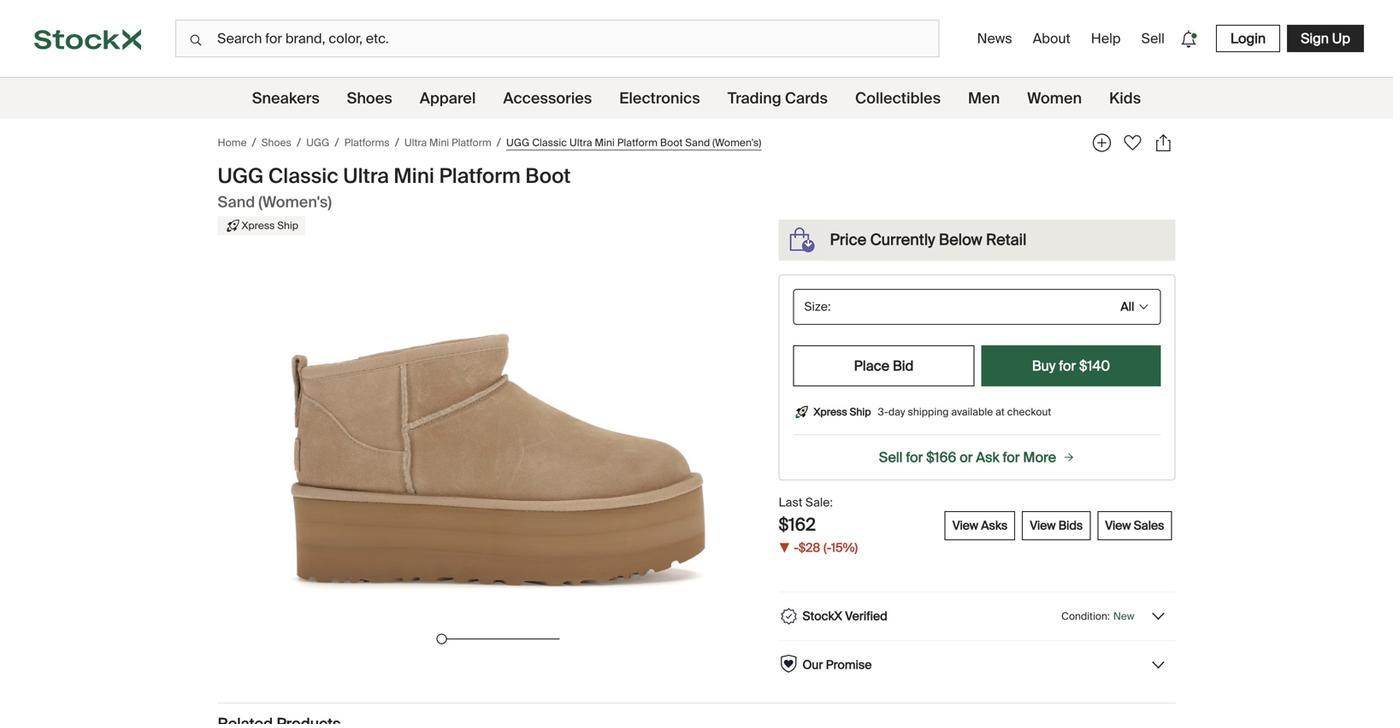 Task type: vqa. For each thing, say whether or not it's contained in the screenshot.
Essentials inside Fear of God Essentials Tee Stretch Limo Lowest Ask $45
no



Task type: locate. For each thing, give the bounding box(es) containing it.
place bid link
[[793, 346, 975, 387]]

2 horizontal spatial for
[[1059, 357, 1076, 375]]

our
[[803, 657, 823, 673]]

sign up button
[[1287, 25, 1364, 52]]

1 vertical spatial sell
[[879, 449, 903, 467]]

sand down product category switcher element
[[685, 136, 710, 149]]

sell left the notification unread icon
[[1141, 30, 1165, 47]]

(-
[[824, 540, 831, 556]]

view left the "sales"
[[1105, 518, 1131, 534]]

view asks
[[953, 518, 1008, 534]]

ugg right "shoes"
[[306, 136, 330, 149]]

1 vertical spatial ship
[[850, 406, 871, 419]]

checkout
[[1007, 406, 1051, 419]]

xpress ship
[[242, 219, 298, 232]]

1 horizontal spatial sand
[[685, 136, 710, 149]]

2 horizontal spatial view
[[1105, 518, 1131, 534]]

0 horizontal spatial view
[[953, 518, 978, 534]]

▼
[[779, 541, 790, 557]]

platform down apparel link
[[452, 136, 491, 149]]

mini inside ugg classic ultra mini platform boot sand (women's)
[[394, 163, 434, 189]]

0 horizontal spatial classic
[[268, 163, 338, 189]]

3 view from the left
[[1105, 518, 1131, 534]]

0 vertical spatial sell
[[1141, 30, 1165, 47]]

xpress ship 3-day shipping available at checkout
[[814, 406, 1051, 419]]

shoes link
[[347, 78, 392, 119]]

$166
[[926, 449, 957, 467]]

1 horizontal spatial classic
[[532, 136, 567, 149]]

for for $140
[[1059, 357, 1076, 375]]

price currently below retail image
[[782, 220, 823, 261]]

boot down home / shoes / ugg / platforms / ultra mini platform / ugg classic ultra mini platform boot sand (women's)
[[525, 163, 571, 189]]

ugg down accessories
[[506, 136, 530, 149]]

collectibles
[[855, 89, 941, 108]]

for left $166
[[906, 449, 923, 467]]

sell for $166 or ask for more link
[[793, 449, 1161, 467]]

boot down electronics
[[660, 136, 683, 149]]

xpress for xpress ship
[[242, 219, 275, 232]]

for right buy
[[1059, 357, 1076, 375]]

stockx verified
[[803, 608, 888, 624]]

ultra down platforms link
[[343, 163, 389, 189]]

Search... search field
[[175, 20, 939, 57]]

for right the ask
[[1003, 449, 1020, 467]]

0 horizontal spatial boot
[[525, 163, 571, 189]]

sign
[[1301, 30, 1329, 47]]

(women's) up xpress ship
[[259, 192, 332, 212]]

360 slider track slider
[[437, 634, 447, 644]]

women link
[[1027, 78, 1082, 119]]

0 horizontal spatial ship
[[277, 219, 298, 232]]

ugg down home link on the left
[[218, 163, 264, 189]]

ultra
[[570, 136, 592, 149], [404, 136, 427, 149], [343, 163, 389, 189]]

place
[[854, 357, 890, 375]]

1 vertical spatial boot
[[525, 163, 571, 189]]

(women's)
[[713, 136, 761, 149], [259, 192, 332, 212]]

1 horizontal spatial ship
[[850, 406, 871, 419]]

view for view sales
[[1105, 518, 1131, 534]]

0 horizontal spatial sand
[[218, 192, 255, 212]]

/ right ugg link
[[335, 135, 339, 151]]

sell
[[1141, 30, 1165, 47], [879, 449, 903, 467]]

platform
[[617, 136, 658, 149], [452, 136, 491, 149], [439, 163, 521, 189]]

news
[[977, 30, 1012, 47]]

sell link
[[1135, 23, 1172, 54]]

1 horizontal spatial (women's)
[[713, 136, 761, 149]]

below
[[939, 230, 982, 250]]

xpress down shoes link at left top
[[242, 219, 275, 232]]

sell for $166 or ask for more
[[879, 449, 1056, 467]]

1 vertical spatial classic
[[268, 163, 338, 189]]

1 horizontal spatial sell
[[1141, 30, 1165, 47]]

0 vertical spatial sand
[[685, 136, 710, 149]]

view
[[953, 518, 978, 534], [1030, 518, 1056, 534], [1105, 518, 1131, 534]]

apparel link
[[420, 78, 476, 119]]

0 horizontal spatial ugg
[[218, 163, 264, 189]]

3-
[[878, 406, 889, 419]]

men
[[968, 89, 1000, 108]]

1 vertical spatial (women's)
[[259, 192, 332, 212]]

shoes
[[261, 136, 291, 149]]

platform down home / shoes / ugg / platforms / ultra mini platform / ugg classic ultra mini platform boot sand (women's)
[[439, 163, 521, 189]]

ugg link
[[306, 135, 330, 151]]

1 horizontal spatial xpress
[[814, 406, 847, 419]]

view left bids on the bottom of the page
[[1030, 518, 1056, 534]]

view sales
[[1105, 518, 1164, 534]]

currently
[[870, 230, 935, 250]]

sell down the day
[[879, 449, 903, 467]]

0 horizontal spatial (women's)
[[259, 192, 332, 212]]

toggle authenticity value prop image
[[1150, 608, 1167, 625]]

1 horizontal spatial ugg
[[306, 136, 330, 149]]

news link
[[970, 23, 1019, 54]]

ship down shoes link at left top
[[277, 219, 298, 232]]

0 vertical spatial ship
[[277, 219, 298, 232]]

0 vertical spatial (women's)
[[713, 136, 761, 149]]

xpress
[[242, 219, 275, 232], [814, 406, 847, 419]]

/ right platforms
[[395, 135, 399, 151]]

sale:
[[806, 495, 833, 511]]

classic inside ugg classic ultra mini platform boot sand (women's)
[[268, 163, 338, 189]]

1 horizontal spatial ultra
[[404, 136, 427, 149]]

condition:
[[1062, 610, 1110, 623]]

ugg inside ugg classic ultra mini platform boot sand (women's)
[[218, 163, 264, 189]]

0 vertical spatial xpress
[[242, 219, 275, 232]]

1 horizontal spatial boot
[[660, 136, 683, 149]]

home link
[[218, 135, 247, 151]]

ultra right platforms
[[404, 136, 427, 149]]

(women's) inside ugg classic ultra mini platform boot sand (women's)
[[259, 192, 332, 212]]

ugg
[[506, 136, 530, 149], [306, 136, 330, 149], [218, 163, 264, 189]]

/ right the home
[[252, 135, 256, 151]]

mini
[[595, 136, 615, 149], [429, 136, 449, 149], [394, 163, 434, 189]]

for for $166
[[906, 449, 923, 467]]

apparel
[[420, 89, 476, 108]]

/ left ugg link
[[297, 135, 301, 151]]

day
[[889, 406, 905, 419]]

sand up xpress ship
[[218, 192, 255, 212]]

(women's) down trading
[[713, 136, 761, 149]]

view for view bids
[[1030, 518, 1056, 534]]

sell for sell for $166 or ask for more
[[879, 449, 903, 467]]

view left asks
[[953, 518, 978, 534]]

ultra down the accessories link
[[570, 136, 592, 149]]

or
[[960, 449, 973, 467]]

1 view from the left
[[953, 518, 978, 534]]

0 horizontal spatial xpress
[[242, 219, 275, 232]]

/
[[252, 135, 256, 151], [297, 135, 301, 151], [335, 135, 339, 151], [395, 135, 399, 151], [497, 135, 501, 151]]

0 horizontal spatial for
[[906, 449, 923, 467]]

platform inside ugg classic ultra mini platform boot sand (women's)
[[439, 163, 521, 189]]

classic down the accessories link
[[532, 136, 567, 149]]

at
[[996, 406, 1005, 419]]

ship for xpress ship
[[277, 219, 298, 232]]

1 vertical spatial xpress
[[814, 406, 847, 419]]

0 horizontal spatial ultra
[[343, 163, 389, 189]]

ship left 3-
[[850, 406, 871, 419]]

sell inside sell link
[[1141, 30, 1165, 47]]

about link
[[1026, 23, 1077, 54]]

classic down ugg link
[[268, 163, 338, 189]]

4 / from the left
[[395, 135, 399, 151]]

0 vertical spatial classic
[[532, 136, 567, 149]]

xpress for xpress ship 3-day shipping available at checkout
[[814, 406, 847, 419]]

electronics link
[[619, 78, 700, 119]]

for
[[1059, 357, 1076, 375], [906, 449, 923, 467], [1003, 449, 1020, 467]]

sand
[[685, 136, 710, 149], [218, 192, 255, 212]]

/ right ultra mini platform link
[[497, 135, 501, 151]]

1 horizontal spatial view
[[1030, 518, 1056, 534]]

notification unread icon image
[[1177, 27, 1201, 51]]

trading cards link
[[728, 78, 828, 119]]

0 vertical spatial boot
[[660, 136, 683, 149]]

0 horizontal spatial sell
[[879, 449, 903, 467]]

1 vertical spatial sand
[[218, 192, 255, 212]]

our promise
[[803, 657, 872, 673]]

xpress left 3-
[[814, 406, 847, 419]]

2 view from the left
[[1030, 518, 1056, 534]]



Task type: describe. For each thing, give the bounding box(es) containing it.
place bid
[[854, 357, 914, 375]]

trading
[[728, 89, 781, 108]]

platform down electronics
[[617, 136, 658, 149]]

kids link
[[1109, 78, 1141, 119]]

price currently below retail
[[830, 230, 1027, 250]]

-
[[794, 540, 799, 556]]

boot inside ugg classic ultra mini platform boot sand (women's)
[[525, 163, 571, 189]]

login
[[1231, 30, 1266, 47]]

sneakers link
[[252, 78, 320, 119]]

2 horizontal spatial ultra
[[570, 136, 592, 149]]

promise
[[826, 657, 872, 673]]

accessories
[[503, 89, 592, 108]]

sand inside home / shoes / ugg / platforms / ultra mini platform / ugg classic ultra mini platform boot sand (women's)
[[685, 136, 710, 149]]

platforms link
[[344, 135, 390, 151]]

up
[[1332, 30, 1350, 47]]

favorite image
[[1121, 131, 1145, 155]]

help
[[1091, 30, 1121, 47]]

$162
[[779, 514, 816, 536]]

women
[[1027, 89, 1082, 108]]

electronics
[[619, 89, 700, 108]]

sales
[[1134, 518, 1164, 534]]

view asks button
[[945, 511, 1015, 541]]

buy
[[1032, 357, 1056, 375]]

shoes
[[347, 89, 392, 108]]

buy for $140
[[1032, 357, 1110, 375]]

15%)
[[831, 540, 858, 556]]

accessories link
[[503, 78, 592, 119]]

view bids button
[[1022, 511, 1091, 541]]

help link
[[1084, 23, 1128, 54]]

collectibles link
[[855, 78, 941, 119]]

ship for xpress ship 3-day shipping available at checkout
[[850, 406, 871, 419]]

sell for sell
[[1141, 30, 1165, 47]]

home
[[218, 136, 247, 149]]

ugg classic ultra mini platform boot sand (women's)
[[218, 163, 571, 212]]

1 / from the left
[[252, 135, 256, 151]]

condition: new
[[1062, 610, 1135, 623]]

bid
[[893, 357, 914, 375]]

retail
[[986, 230, 1027, 250]]

2 / from the left
[[297, 135, 301, 151]]

available
[[951, 406, 993, 419]]

product category switcher element
[[0, 78, 1393, 119]]

stockx
[[803, 608, 842, 624]]

login button
[[1216, 25, 1280, 52]]

1 horizontal spatial for
[[1003, 449, 1020, 467]]

ultra mini platform link
[[404, 135, 491, 151]]

2 horizontal spatial ugg
[[506, 136, 530, 149]]

trading cards
[[728, 89, 828, 108]]

cards
[[785, 89, 828, 108]]

sneakers
[[252, 89, 320, 108]]

ask
[[976, 449, 1000, 467]]

about
[[1033, 30, 1071, 47]]

shoes link
[[261, 135, 291, 151]]

shipping
[[908, 406, 949, 419]]

view sales button
[[1098, 511, 1172, 541]]

men link
[[968, 78, 1000, 119]]

buy for $140 link
[[981, 346, 1161, 387]]

asks
[[981, 518, 1008, 534]]

verified
[[845, 608, 888, 624]]

toggle promise value prop image
[[1150, 657, 1167, 674]]

ultra inside ugg classic ultra mini platform boot sand (women's)
[[343, 163, 389, 189]]

sand inside ugg classic ultra mini platform boot sand (women's)
[[218, 192, 255, 212]]

stockx logo link
[[0, 0, 175, 77]]

home / shoes / ugg / platforms / ultra mini platform / ugg classic ultra mini platform boot sand (women's)
[[218, 135, 761, 151]]

$140
[[1079, 357, 1110, 375]]

share image
[[1152, 131, 1176, 155]]

price
[[830, 230, 867, 250]]

stockx logo image
[[34, 29, 141, 50]]

view bids
[[1030, 518, 1083, 534]]

boot inside home / shoes / ugg / platforms / ultra mini platform / ugg classic ultra mini platform boot sand (women's)
[[660, 136, 683, 149]]

ugg classic ultra mini platform boot sand (women's) 0 image
[[252, 258, 745, 627]]

bids
[[1059, 518, 1083, 534]]

new
[[1113, 610, 1135, 623]]

more
[[1023, 449, 1056, 467]]

add to portfolio image
[[1090, 131, 1114, 155]]

last
[[779, 495, 803, 511]]

classic inside home / shoes / ugg / platforms / ultra mini platform / ugg classic ultra mini platform boot sand (women's)
[[532, 136, 567, 149]]

platforms
[[344, 136, 390, 149]]

$28
[[799, 540, 820, 556]]

3 / from the left
[[335, 135, 339, 151]]

kids
[[1109, 89, 1141, 108]]

(women's) inside home / shoes / ugg / platforms / ultra mini platform / ugg classic ultra mini platform boot sand (women's)
[[713, 136, 761, 149]]

view for view asks
[[953, 518, 978, 534]]

sign up
[[1301, 30, 1350, 47]]

last sale: $162 ▼ -$28 (-15%)
[[779, 495, 858, 557]]

5 / from the left
[[497, 135, 501, 151]]



